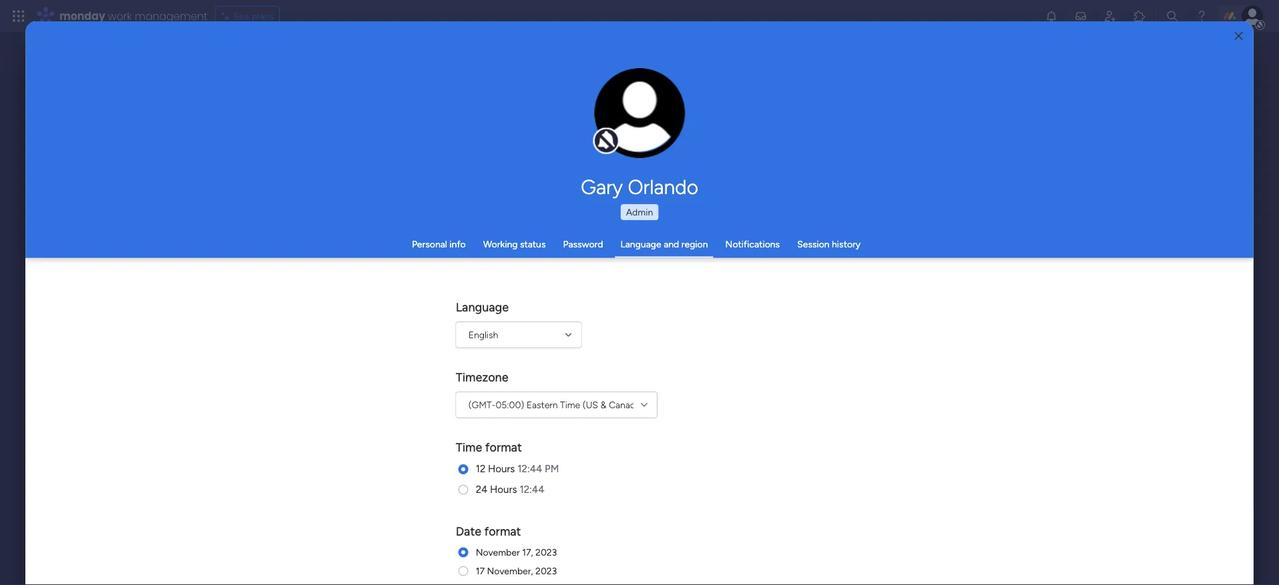 Task type: describe. For each thing, give the bounding box(es) containing it.
help image
[[1196, 9, 1209, 23]]

gary orlando image
[[1243, 5, 1264, 27]]

pm
[[545, 463, 560, 475]]

(gmt-
[[469, 399, 496, 411]]

17
[[476, 566, 485, 577]]

12
[[476, 463, 486, 475]]

working status link
[[483, 239, 546, 250]]

search everything image
[[1166, 9, 1180, 23]]

2023 for 17 november, 2023
[[536, 566, 558, 577]]

canada)
[[609, 399, 644, 411]]

see plans button
[[216, 6, 280, 26]]

(us
[[583, 399, 599, 411]]

working status
[[483, 239, 546, 250]]

english
[[469, 329, 499, 341]]

&
[[601, 399, 607, 411]]

05:00)
[[496, 399, 525, 411]]

personal
[[412, 239, 448, 250]]

session history link
[[798, 239, 861, 250]]

gary
[[581, 175, 623, 199]]

select product image
[[12, 9, 25, 23]]

date
[[456, 524, 482, 539]]

status
[[520, 239, 546, 250]]

monday
[[59, 8, 105, 23]]

date format
[[456, 524, 522, 539]]

12:44 for 12:44
[[520, 484, 545, 496]]

17 november, 2023
[[476, 566, 558, 577]]

hours for 24 hours
[[491, 484, 518, 496]]

24 hours 12:44
[[476, 484, 545, 496]]

24
[[476, 484, 488, 496]]

format for date format
[[485, 524, 522, 539]]

17,
[[523, 547, 534, 558]]

management
[[135, 8, 208, 23]]

see
[[234, 10, 250, 22]]

monday work management
[[59, 8, 208, 23]]

see plans
[[234, 10, 274, 22]]

notifications image
[[1045, 9, 1059, 23]]

picture
[[627, 132, 654, 142]]

invite members image
[[1104, 9, 1118, 23]]

orlando
[[628, 175, 699, 199]]

session history
[[798, 239, 861, 250]]

time format
[[456, 440, 522, 455]]

eastern
[[527, 399, 558, 411]]

gary orlando
[[581, 175, 699, 199]]



Task type: vqa. For each thing, say whether or not it's contained in the screenshot.
"like"
no



Task type: locate. For each thing, give the bounding box(es) containing it.
change profile picture button
[[595, 68, 686, 159]]

2023 down november 17, 2023
[[536, 566, 558, 577]]

format up 12 hours 12:44 pm
[[486, 440, 522, 455]]

language and region
[[621, 239, 708, 250]]

0 vertical spatial language
[[621, 239, 662, 250]]

working
[[483, 239, 518, 250]]

password
[[563, 239, 604, 250]]

change profile picture
[[612, 120, 669, 142]]

1 vertical spatial 2023
[[536, 566, 558, 577]]

format for time format
[[486, 440, 522, 455]]

profile
[[644, 120, 669, 131]]

inbox image
[[1075, 9, 1088, 23]]

info
[[450, 239, 466, 250]]

format up november
[[485, 524, 522, 539]]

language and region link
[[621, 239, 708, 250]]

12:44 down 12 hours 12:44 pm
[[520, 484, 545, 496]]

2023
[[536, 547, 558, 558], [536, 566, 558, 577]]

password link
[[563, 239, 604, 250]]

close image
[[1236, 31, 1244, 41]]

1 vertical spatial 12:44
[[520, 484, 545, 496]]

12:44 for 12:44 pm
[[518, 463, 543, 475]]

12 hours 12:44 pm
[[476, 463, 560, 475]]

plans
[[252, 10, 274, 22]]

apps image
[[1134, 9, 1147, 23]]

time up 12 at the left bottom
[[456, 440, 483, 455]]

0 horizontal spatial time
[[456, 440, 483, 455]]

language up the english
[[456, 300, 509, 314]]

0 vertical spatial time
[[561, 399, 581, 411]]

0 vertical spatial format
[[486, 440, 522, 455]]

time left (us
[[561, 399, 581, 411]]

0 vertical spatial 2023
[[536, 547, 558, 558]]

change
[[612, 120, 642, 131]]

time
[[561, 399, 581, 411], [456, 440, 483, 455]]

(gmt-05:00) eastern time (us & canada)
[[469, 399, 644, 411]]

12:44 left pm
[[518, 463, 543, 475]]

1 vertical spatial hours
[[491, 484, 518, 496]]

gary orlando button
[[456, 175, 824, 199]]

timezone
[[456, 370, 509, 384]]

gary orlando dialog
[[26, 21, 1254, 586]]

region
[[682, 239, 708, 250]]

notifications
[[726, 239, 780, 250]]

history
[[832, 239, 861, 250]]

language for language
[[456, 300, 509, 314]]

0 vertical spatial hours
[[489, 463, 515, 475]]

format
[[486, 440, 522, 455], [485, 524, 522, 539]]

session
[[798, 239, 830, 250]]

1 2023 from the top
[[536, 547, 558, 558]]

12:44
[[518, 463, 543, 475], [520, 484, 545, 496]]

november
[[476, 547, 520, 558]]

language for language and region
[[621, 239, 662, 250]]

0 vertical spatial 12:44
[[518, 463, 543, 475]]

hours right 12 at the left bottom
[[489, 463, 515, 475]]

personal info
[[412, 239, 466, 250]]

language left the "and"
[[621, 239, 662, 250]]

0 horizontal spatial language
[[456, 300, 509, 314]]

november,
[[487, 566, 534, 577]]

1 horizontal spatial time
[[561, 399, 581, 411]]

1 vertical spatial language
[[456, 300, 509, 314]]

2023 right the 17,
[[536, 547, 558, 558]]

november 17, 2023
[[476, 547, 558, 558]]

work
[[108, 8, 132, 23]]

admin
[[626, 207, 654, 218]]

notifications link
[[726, 239, 780, 250]]

2023 for november 17, 2023
[[536, 547, 558, 558]]

1 vertical spatial time
[[456, 440, 483, 455]]

personal info link
[[412, 239, 466, 250]]

and
[[664, 239, 680, 250]]

1 vertical spatial format
[[485, 524, 522, 539]]

language
[[621, 239, 662, 250], [456, 300, 509, 314]]

hours
[[489, 463, 515, 475], [491, 484, 518, 496]]

hours for 12 hours
[[489, 463, 515, 475]]

1 horizontal spatial language
[[621, 239, 662, 250]]

2 2023 from the top
[[536, 566, 558, 577]]

hours right 24
[[491, 484, 518, 496]]



